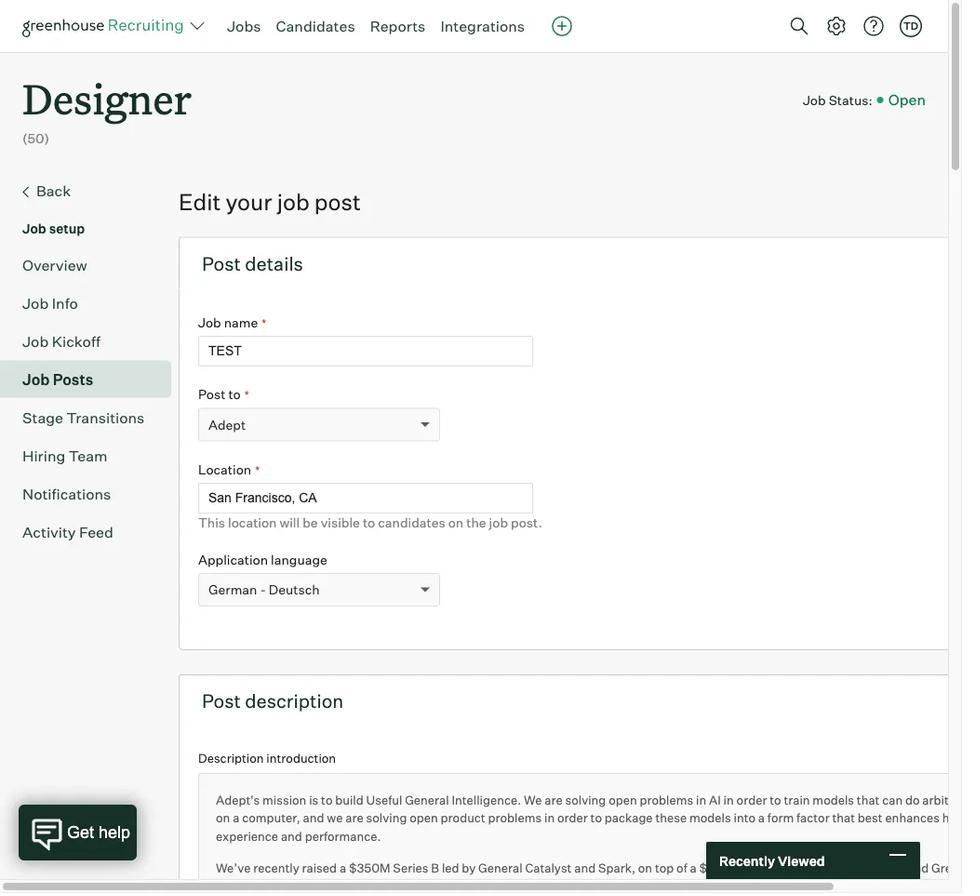 Task type: vqa. For each thing, say whether or not it's contained in the screenshot.
cancel
no



Task type: describe. For each thing, give the bounding box(es) containing it.
general inside we've recently raised a $350m series b led by general catalyst and spark, on top of a $65m series a in 2022 with addition and greylo
[[478, 861, 523, 876]]

feed
[[79, 523, 113, 541]]

1 series from the left
[[393, 861, 429, 876]]

be
[[303, 515, 318, 531]]

jobs
[[227, 17, 261, 35]]

models
[[813, 793, 855, 808]]

job info link
[[22, 292, 164, 314]]

german - deutsch option
[[209, 582, 320, 598]]

arbitrar
[[923, 793, 962, 808]]

recently
[[720, 853, 775, 869]]

a
[[774, 861, 782, 876]]

to right visible
[[363, 515, 375, 531]]

$65m
[[700, 861, 733, 876]]

0 horizontal spatial job
[[277, 188, 310, 216]]

application
[[198, 552, 268, 568]]

job for job status:
[[803, 92, 826, 108]]

ai
[[709, 793, 721, 808]]

designer
[[22, 71, 192, 126]]

description
[[198, 751, 264, 766]]

recently
[[253, 861, 299, 876]]

order
[[737, 793, 767, 808]]

td button
[[900, 15, 922, 37]]

post for post details
[[202, 252, 241, 275]]

greenhouse recruiting image
[[22, 15, 190, 37]]

with
[[830, 861, 854, 876]]

-
[[260, 582, 266, 598]]

german - deutsch
[[209, 582, 320, 598]]

notifications link
[[22, 483, 164, 505]]

designer (50)
[[22, 71, 192, 147]]

german
[[209, 582, 257, 598]]

stage transitions link
[[22, 406, 164, 429]]

reports link
[[370, 17, 426, 35]]

post for post to
[[198, 386, 226, 403]]

kickoff
[[52, 332, 100, 351]]

recently viewed
[[720, 853, 825, 869]]

candidates link
[[276, 17, 355, 35]]

this
[[198, 515, 225, 531]]

candidates
[[276, 17, 355, 35]]

stage transitions
[[22, 408, 145, 427]]

2 and from the left
[[908, 861, 929, 876]]

spark,
[[599, 861, 636, 876]]

on inside we've recently raised a $350m series b led by general catalyst and spark, on top of a $65m series a in 2022 with addition and greylo
[[638, 861, 653, 876]]

is
[[309, 793, 319, 808]]

post.
[[511, 515, 542, 531]]

2 series from the left
[[736, 861, 771, 876]]

this location will be visible to candidates on the job post.
[[198, 515, 542, 531]]

integrations link
[[441, 17, 525, 35]]

visible
[[321, 515, 360, 531]]

td
[[904, 20, 919, 32]]

the
[[467, 515, 486, 531]]

hiring
[[22, 446, 65, 465]]

edit your job post
[[179, 188, 361, 216]]

addition
[[857, 861, 905, 876]]

0 horizontal spatial in
[[696, 793, 707, 808]]

reports
[[370, 17, 426, 35]]

configure image
[[826, 15, 848, 37]]

hiring team link
[[22, 445, 164, 467]]

posts
[[53, 370, 93, 389]]

jobs link
[[227, 17, 261, 35]]

(50)
[[22, 130, 49, 147]]

can
[[883, 793, 903, 808]]

info
[[52, 294, 78, 312]]

edit
[[179, 188, 221, 216]]

search image
[[788, 15, 811, 37]]

notifications
[[22, 485, 111, 503]]

train
[[784, 793, 810, 808]]

2022
[[798, 861, 827, 876]]

general inside adept's mission is to build useful general intelligence. we are solving open problems in ai in order to train models that can do arbitrar
[[405, 793, 449, 808]]

solving
[[565, 793, 606, 808]]

job status:
[[803, 92, 873, 108]]

job for job kickoff
[[22, 332, 49, 351]]



Task type: locate. For each thing, give the bounding box(es) containing it.
$350m
[[349, 861, 391, 876]]

mission
[[263, 793, 307, 808]]

setup
[[49, 220, 85, 237]]

in right a
[[785, 861, 795, 876]]

are
[[545, 793, 563, 808]]

post up adept option
[[198, 386, 226, 403]]

hiring team
[[22, 446, 108, 465]]

job posts link
[[22, 368, 164, 391]]

1 a from the left
[[340, 861, 346, 876]]

location
[[198, 461, 251, 478]]

we
[[524, 793, 542, 808]]

job left info
[[22, 294, 49, 312]]

series
[[393, 861, 429, 876], [736, 861, 771, 876]]

post for post description
[[202, 690, 241, 713]]

name
[[224, 314, 258, 331]]

in inside we've recently raised a $350m series b led by general catalyst and spark, on top of a $65m series a in 2022 with addition and greylo
[[785, 861, 795, 876]]

0 vertical spatial general
[[405, 793, 449, 808]]

1 horizontal spatial a
[[690, 861, 697, 876]]

2 vertical spatial post
[[202, 690, 241, 713]]

top
[[655, 861, 674, 876]]

job left status:
[[803, 92, 826, 108]]

0 horizontal spatial and
[[575, 861, 596, 876]]

of
[[677, 861, 688, 876]]

integrations
[[441, 17, 525, 35]]

job right your
[[277, 188, 310, 216]]

a right 'raised'
[[340, 861, 346, 876]]

1 horizontal spatial job
[[489, 515, 508, 531]]

0 vertical spatial job
[[277, 188, 310, 216]]

to left train
[[770, 793, 782, 808]]

post to
[[198, 386, 241, 403]]

overview
[[22, 256, 87, 274]]

will
[[280, 515, 300, 531]]

1 horizontal spatial in
[[724, 793, 734, 808]]

0 horizontal spatial series
[[393, 861, 429, 876]]

1 horizontal spatial and
[[908, 861, 929, 876]]

series left a
[[736, 861, 771, 876]]

b
[[431, 861, 439, 876]]

intelligence.
[[452, 793, 521, 808]]

job info
[[22, 294, 78, 312]]

do
[[906, 793, 920, 808]]

0 horizontal spatial on
[[448, 515, 464, 531]]

transitions
[[66, 408, 145, 427]]

post details
[[202, 252, 303, 275]]

and
[[575, 861, 596, 876], [908, 861, 929, 876]]

we've recently raised a $350m series b led by general catalyst and spark, on top of a $65m series a in 2022 with addition and greylo
[[216, 861, 962, 894]]

to
[[228, 386, 241, 403], [363, 515, 375, 531], [321, 793, 333, 808], [770, 793, 782, 808]]

general right the useful
[[405, 793, 449, 808]]

problems
[[640, 793, 694, 808]]

adept's
[[216, 793, 260, 808]]

viewed
[[778, 853, 825, 869]]

location
[[228, 515, 277, 531]]

to right is
[[321, 793, 333, 808]]

and left spark,
[[575, 861, 596, 876]]

raised
[[302, 861, 337, 876]]

adept
[[209, 417, 246, 433]]

1 horizontal spatial on
[[638, 861, 653, 876]]

activity
[[22, 523, 76, 541]]

1 vertical spatial job
[[489, 515, 508, 531]]

stage
[[22, 408, 63, 427]]

build
[[335, 793, 364, 808]]

2 horizontal spatial in
[[785, 861, 795, 876]]

status:
[[829, 92, 873, 108]]

td button
[[896, 11, 926, 41]]

on left the
[[448, 515, 464, 531]]

general right by
[[478, 861, 523, 876]]

general
[[405, 793, 449, 808], [478, 861, 523, 876]]

activity feed link
[[22, 521, 164, 543]]

job right the
[[489, 515, 508, 531]]

a right of
[[690, 861, 697, 876]]

0 horizontal spatial a
[[340, 861, 346, 876]]

details
[[245, 252, 303, 275]]

greylo
[[932, 861, 962, 876]]

2 a from the left
[[690, 861, 697, 876]]

job
[[277, 188, 310, 216], [489, 515, 508, 531]]

job name
[[198, 314, 258, 331]]

1 vertical spatial general
[[478, 861, 523, 876]]

1 vertical spatial post
[[198, 386, 226, 403]]

by
[[462, 861, 476, 876]]

1 horizontal spatial general
[[478, 861, 523, 876]]

0 vertical spatial post
[[202, 252, 241, 275]]

job for job name
[[198, 314, 221, 331]]

post description
[[202, 690, 344, 713]]

0 vertical spatial on
[[448, 515, 464, 531]]

job left kickoff
[[22, 332, 49, 351]]

in left ai
[[696, 793, 707, 808]]

description
[[245, 690, 344, 713]]

overview link
[[22, 254, 164, 276]]

post left the details
[[202, 252, 241, 275]]

None text field
[[198, 483, 533, 514]]

1 horizontal spatial series
[[736, 861, 771, 876]]

job left posts
[[22, 370, 50, 389]]

None text field
[[198, 336, 533, 367]]

0 horizontal spatial general
[[405, 793, 449, 808]]

job for job info
[[22, 294, 49, 312]]

your
[[226, 188, 272, 216]]

1 vertical spatial on
[[638, 861, 653, 876]]

job for job setup
[[22, 220, 46, 237]]

catalyst
[[525, 861, 572, 876]]

job for job posts
[[22, 370, 50, 389]]

led
[[442, 861, 459, 876]]

to up adept option
[[228, 386, 241, 403]]

team
[[69, 446, 108, 465]]

back link
[[22, 179, 164, 204]]

introduction
[[267, 751, 336, 766]]

that
[[857, 793, 880, 808]]

on left top
[[638, 861, 653, 876]]

description introduction
[[198, 751, 336, 766]]

open
[[889, 90, 926, 109]]

job setup
[[22, 220, 85, 237]]

useful
[[366, 793, 402, 808]]

post
[[202, 252, 241, 275], [198, 386, 226, 403], [202, 690, 241, 713]]

1 and from the left
[[575, 861, 596, 876]]

language
[[271, 552, 328, 568]]

activity feed
[[22, 523, 113, 541]]

job kickoff link
[[22, 330, 164, 352]]

job
[[803, 92, 826, 108], [22, 220, 46, 237], [22, 294, 49, 312], [198, 314, 221, 331], [22, 332, 49, 351], [22, 370, 50, 389]]

back
[[36, 181, 71, 200]]

in right ai
[[724, 793, 734, 808]]

a
[[340, 861, 346, 876], [690, 861, 697, 876]]

in
[[696, 793, 707, 808], [724, 793, 734, 808], [785, 861, 795, 876]]

adept option
[[209, 417, 246, 433]]

deutsch
[[269, 582, 320, 598]]

series left b
[[393, 861, 429, 876]]

and left greylo
[[908, 861, 929, 876]]

we've
[[216, 861, 251, 876]]

job left setup
[[22, 220, 46, 237]]

job left name
[[198, 314, 221, 331]]

post
[[314, 188, 361, 216]]

open
[[609, 793, 637, 808]]

post up description
[[202, 690, 241, 713]]

adept's mission is to build useful general intelligence. we are solving open problems in ai in order to train models that can do arbitrar
[[216, 793, 962, 844]]



